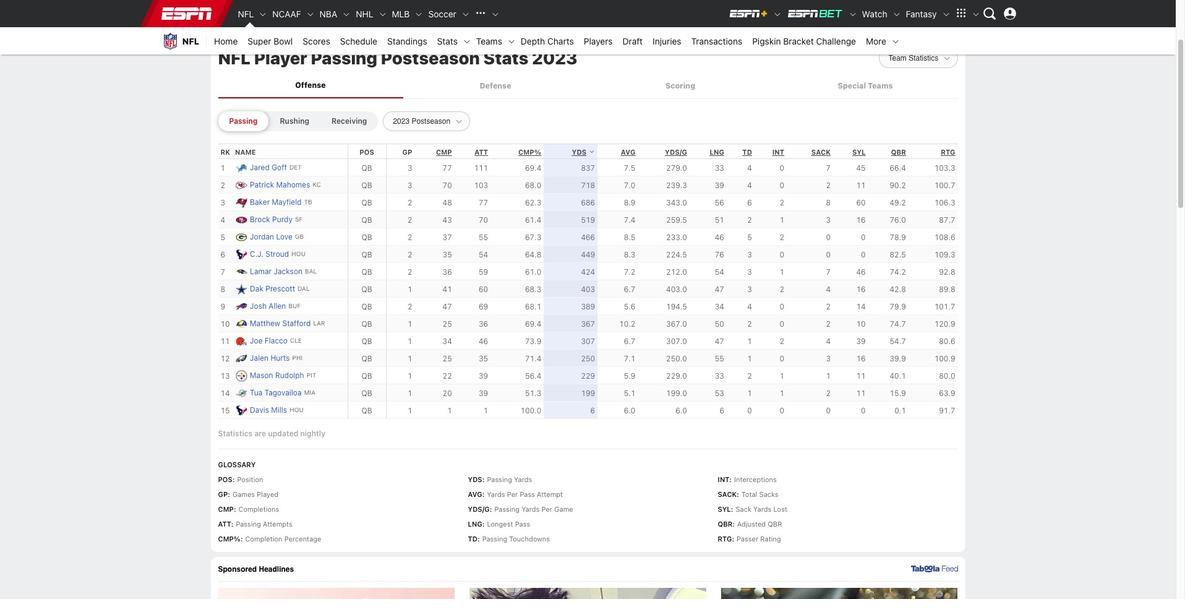 Task type: locate. For each thing, give the bounding box(es) containing it.
avg down yds : passing yards
[[468, 490, 482, 498]]

109.3
[[935, 250, 956, 259]]

1 horizontal spatial 77
[[479, 198, 488, 207]]

nhl image
[[378, 10, 387, 19]]

rtg for rtg
[[941, 148, 956, 156]]

gp left cmp link on the left top of the page
[[403, 148, 412, 156]]

0 vertical spatial 54
[[479, 250, 488, 259]]

qb for 307
[[362, 336, 372, 346]]

: down glossary
[[233, 475, 235, 483]]

: up avg : yards per pass attempt
[[482, 475, 485, 483]]

0 vertical spatial cmp%
[[519, 148, 542, 156]]

2 horizontal spatial qbr
[[892, 148, 906, 156]]

35 down 37
[[443, 250, 452, 259]]

tab list containing offense
[[218, 73, 958, 99]]

gp for gp : games played
[[218, 490, 228, 498]]

: up sack : total sacks
[[730, 475, 732, 483]]

cmp left att link at top
[[436, 148, 452, 156]]

1 vertical spatial yds
[[468, 475, 482, 483]]

36 up '41'
[[443, 267, 452, 276]]

: for sack
[[737, 490, 739, 498]]

12 qb from the top
[[362, 354, 372, 363]]

pos down receiving link
[[360, 148, 374, 156]]

int for int
[[773, 148, 785, 156]]

0 horizontal spatial cmp
[[218, 505, 234, 513]]

10 left 74.7
[[857, 319, 866, 328]]

47 down 50
[[715, 336, 725, 346]]

11 for 229.0
[[857, 371, 866, 380]]

70 down 103
[[479, 215, 488, 224]]

yds up 837
[[572, 148, 587, 156]]

qb for 466
[[362, 232, 372, 242]]

brock purdy link
[[250, 214, 293, 225]]

qb for 718
[[362, 181, 372, 190]]

passing down schedule
[[311, 48, 378, 68]]

int link
[[773, 148, 785, 156]]

1 horizontal spatial 35
[[479, 354, 488, 363]]

davis mills hou
[[250, 405, 304, 415]]

1 vertical spatial 46
[[857, 267, 866, 276]]

super bowl link
[[243, 27, 298, 54]]

yds/g up 279.0
[[665, 148, 687, 156]]

transactions
[[692, 36, 743, 46]]

2 25 from the top
[[443, 354, 452, 363]]

5 qb from the top
[[362, 232, 372, 242]]

2 vertical spatial nfl
[[218, 48, 251, 68]]

cmp link
[[436, 148, 452, 156]]

: for gp
[[228, 490, 230, 498]]

tb
[[304, 198, 312, 206]]

1 vertical spatial 77
[[479, 198, 488, 207]]

yds/g : passing yards per game
[[468, 505, 573, 513]]

mills
[[271, 405, 287, 415]]

0 vertical spatial per
[[507, 490, 518, 498]]

36 down the 69
[[479, 319, 488, 328]]

qbr for qbr
[[892, 148, 906, 156]]

schedule link
[[335, 27, 382, 54]]

35
[[443, 250, 452, 259], [479, 354, 488, 363]]

7
[[826, 163, 831, 172], [221, 267, 225, 276], [826, 267, 831, 276]]

syl for syl
[[853, 148, 866, 156]]

54 up 59
[[479, 250, 488, 259]]

completion
[[245, 535, 283, 543]]

: for att
[[231, 520, 234, 528]]

1 vertical spatial 16
[[857, 284, 866, 294]]

rtg up 103.3
[[941, 148, 956, 156]]

1
[[221, 163, 225, 172], [780, 215, 785, 224], [780, 267, 785, 276], [408, 284, 412, 294], [408, 319, 412, 328], [408, 336, 412, 346], [748, 336, 752, 346], [408, 354, 412, 363], [748, 354, 752, 363], [408, 371, 412, 380], [780, 371, 785, 380], [826, 371, 831, 380], [408, 388, 412, 398], [748, 388, 752, 398], [780, 388, 785, 398], [408, 406, 412, 415], [448, 406, 452, 415], [484, 406, 488, 415]]

: down cmp : completions
[[231, 520, 234, 528]]

1 16 from the top
[[857, 215, 866, 224]]

80.0
[[940, 371, 956, 380]]

1 vertical spatial lng
[[468, 520, 483, 528]]

14
[[857, 302, 866, 311], [221, 388, 230, 398]]

pass down yds/g : passing yards per game
[[515, 520, 530, 528]]

: down att : passing attempts
[[241, 535, 243, 543]]

1 vertical spatial cmp
[[218, 505, 234, 513]]

td : passing touchdowns
[[468, 535, 550, 543]]

2 33 from the top
[[715, 371, 725, 380]]

espn bet image
[[787, 9, 844, 19], [849, 10, 857, 19]]

25 for 35
[[443, 354, 452, 363]]

0 horizontal spatial syl
[[718, 505, 731, 513]]

passing up longest
[[495, 505, 520, 513]]

joe flacco link
[[250, 335, 288, 347]]

55 up 59
[[479, 232, 488, 242]]

cmp for cmp
[[436, 148, 452, 156]]

69.4 down 68.1
[[525, 319, 542, 328]]

1 vertical spatial 69.4
[[525, 319, 542, 328]]

39 right 20
[[479, 388, 488, 398]]

14 left "79.9"
[[857, 302, 866, 311]]

0 vertical spatial 77
[[443, 163, 452, 172]]

7 for 61.0
[[826, 267, 831, 276]]

qb for 449
[[362, 250, 372, 259]]

qb for 199
[[362, 388, 372, 398]]

14 down 13
[[221, 388, 230, 398]]

nba image
[[342, 10, 351, 19]]

qb for 403
[[362, 284, 372, 294]]

qbr up rating
[[768, 520, 782, 528]]

0 vertical spatial int
[[773, 148, 785, 156]]

1 qb from the top
[[362, 163, 372, 172]]

yds/g for yds/g
[[665, 148, 687, 156]]

212.0
[[667, 267, 687, 276]]

1 vertical spatial teams
[[868, 81, 893, 90]]

55
[[479, 232, 488, 242], [715, 354, 725, 363]]

2023
[[532, 48, 578, 68]]

39 up 56
[[715, 181, 725, 190]]

79.9
[[890, 302, 906, 311]]

10 down 9
[[221, 319, 230, 328]]

9
[[221, 302, 225, 311]]

0 vertical spatial cmp
[[436, 148, 452, 156]]

gp for gp
[[403, 148, 412, 156]]

hou inside c.j. stroud hou
[[292, 250, 306, 258]]

1 vertical spatial 70
[[479, 215, 488, 224]]

ncaaf image
[[306, 10, 315, 19]]

11 qb from the top
[[362, 336, 372, 346]]

20
[[443, 388, 452, 398]]

1 vertical spatial 33
[[715, 371, 725, 380]]

int for int : interceptions
[[718, 475, 730, 483]]

: left longest
[[483, 520, 485, 528]]

108.6
[[935, 232, 956, 242]]

profile management image
[[1004, 7, 1016, 20]]

qb for 837
[[362, 163, 372, 172]]

66.4
[[890, 163, 906, 172]]

1 horizontal spatial 55
[[715, 354, 725, 363]]

ncaaf link
[[268, 0, 306, 27]]

0 vertical spatial yds/g
[[665, 148, 687, 156]]

6 down 53
[[720, 406, 725, 415]]

stats left stats image
[[437, 36, 458, 46]]

: for yds
[[482, 475, 485, 483]]

hou for stroud
[[292, 250, 306, 258]]

tua
[[250, 388, 263, 397]]

39 left 54.7
[[857, 336, 866, 346]]

nfl left nfl image
[[238, 8, 254, 19]]

13 qb from the top
[[362, 371, 372, 380]]

qb for 229
[[362, 371, 372, 380]]

0 vertical spatial gp
[[403, 148, 412, 156]]

defense
[[480, 81, 512, 90]]

6.7 up the '7.1'
[[624, 336, 636, 346]]

passing down cmp : completions
[[236, 520, 261, 528]]

25 down '41'
[[443, 319, 452, 328]]

espn more sports home page image
[[471, 4, 490, 23]]

0 horizontal spatial 34
[[443, 336, 452, 346]]

teams link
[[471, 27, 507, 54]]

0 horizontal spatial pos
[[218, 475, 233, 483]]

more espn image
[[972, 10, 981, 19]]

avg for avg : yards per pass attempt
[[468, 490, 482, 498]]

special
[[838, 81, 866, 90]]

56
[[715, 198, 725, 207]]

syl up '45' at top right
[[853, 148, 866, 156]]

passing link
[[218, 112, 269, 131]]

837
[[581, 163, 595, 172]]

yds/g for yds/g : passing yards per game
[[468, 505, 490, 513]]

403.0
[[667, 284, 687, 294]]

played
[[257, 490, 279, 498]]

70 up 48
[[443, 181, 452, 190]]

1 horizontal spatial yds
[[572, 148, 587, 156]]

0 vertical spatial 33
[[715, 163, 725, 172]]

4 qb from the top
[[362, 215, 372, 224]]

1 10 from the left
[[221, 319, 230, 328]]

1 horizontal spatial 36
[[479, 319, 488, 328]]

sack up the sack
[[718, 490, 737, 498]]

qbr for qbr : adjusted qbr
[[718, 520, 733, 528]]

3 16 from the top
[[857, 354, 866, 363]]

scoring
[[666, 81, 696, 90]]

int up sack : total sacks
[[718, 475, 730, 483]]

: for syl
[[731, 505, 734, 513]]

0 horizontal spatial 5
[[221, 232, 225, 242]]

qbr left the adjusted
[[718, 520, 733, 528]]

davis mills link
[[250, 404, 287, 416]]

0 horizontal spatial gp
[[218, 490, 228, 498]]

6.7 for 307
[[624, 336, 636, 346]]

60 down 59
[[479, 284, 488, 294]]

1 horizontal spatial 6.0
[[676, 406, 687, 415]]

47 for 403
[[715, 284, 725, 294]]

1 69.4 from the top
[[525, 163, 542, 172]]

0 horizontal spatial 8
[[221, 284, 225, 294]]

pos down glossary
[[218, 475, 233, 483]]

0 horizontal spatial stats
[[437, 36, 458, 46]]

0 horizontal spatial 77
[[443, 163, 452, 172]]

2 6.0 from the left
[[676, 406, 687, 415]]

2 69.4 from the top
[[525, 319, 542, 328]]

1 horizontal spatial sack
[[812, 148, 831, 156]]

cle
[[290, 337, 302, 344]]

1 horizontal spatial 10
[[857, 319, 866, 328]]

3 qb from the top
[[362, 198, 372, 207]]

0 horizontal spatial lng
[[468, 520, 483, 528]]

depth charts link
[[516, 27, 579, 54]]

8
[[826, 198, 831, 207], [221, 284, 225, 294]]

buf
[[289, 302, 301, 310]]

yds up avg : yards per pass attempt
[[468, 475, 482, 483]]

9 qb from the top
[[362, 302, 372, 311]]

yards for syl : sack yards lost
[[754, 505, 772, 513]]

1 6.7 from the top
[[624, 284, 636, 294]]

receiving
[[332, 116, 367, 126]]

gp
[[403, 148, 412, 156], [218, 490, 228, 498]]

mia
[[304, 389, 316, 396]]

sack left syl link
[[812, 148, 831, 156]]

60
[[857, 198, 866, 207], [479, 284, 488, 294]]

0 vertical spatial hou
[[292, 250, 306, 258]]

2
[[221, 181, 225, 190], [826, 181, 831, 190], [408, 198, 412, 207], [780, 198, 785, 207], [408, 215, 412, 224], [748, 215, 752, 224], [408, 232, 412, 242], [780, 232, 785, 242], [408, 250, 412, 259], [408, 267, 412, 276], [780, 284, 785, 294], [408, 302, 412, 311], [826, 302, 831, 311], [748, 319, 752, 328], [826, 319, 831, 328], [780, 336, 785, 346], [748, 371, 752, 380], [826, 388, 831, 398]]

nhl link
[[351, 0, 378, 27]]

1 vertical spatial 36
[[479, 319, 488, 328]]

rtg left passer
[[718, 535, 732, 543]]

scores link
[[298, 27, 335, 54]]

1 horizontal spatial qbr
[[768, 520, 782, 528]]

josh
[[250, 301, 267, 311]]

103.3
[[935, 163, 956, 172]]

nfl inside global navigation element
[[238, 8, 254, 19]]

0 horizontal spatial 70
[[443, 181, 452, 190]]

1 horizontal spatial stats
[[484, 48, 529, 68]]

0 horizontal spatial 55
[[479, 232, 488, 242]]

0 horizontal spatial yds
[[468, 475, 482, 483]]

0 vertical spatial yds
[[572, 148, 587, 156]]

35 left 71.4
[[479, 354, 488, 363]]

0 vertical spatial rtg
[[941, 148, 956, 156]]

0 horizontal spatial per
[[507, 490, 518, 498]]

1 vertical spatial cmp%
[[218, 535, 241, 543]]

: up the lng : longest pass
[[490, 505, 492, 513]]

tab list inside standings page main content
[[218, 73, 958, 99]]

players link
[[579, 27, 618, 54]]

passing down the lng : longest pass
[[482, 535, 508, 543]]

8 qb from the top
[[362, 284, 372, 294]]

espn bet image up the "pigskin bracket challenge" link
[[787, 9, 844, 19]]

1 horizontal spatial pos
[[360, 148, 374, 156]]

att down cmp : completions
[[218, 520, 231, 528]]

baker mayfield link
[[250, 196, 302, 208]]

1 horizontal spatial att
[[475, 148, 488, 156]]

yds : passing yards
[[468, 475, 532, 483]]

jalen
[[250, 353, 269, 363]]

0 horizontal spatial 35
[[443, 250, 452, 259]]

2 vertical spatial 16
[[857, 354, 866, 363]]

pass
[[520, 490, 535, 498], [515, 520, 530, 528]]

fantasy link
[[901, 0, 942, 27]]

6.7 for 403
[[624, 284, 636, 294]]

34 up 50
[[715, 302, 725, 311]]

6 qb from the top
[[362, 250, 372, 259]]

per down attempt
[[542, 505, 553, 513]]

54
[[479, 250, 488, 259], [715, 267, 725, 276]]

mahomes
[[276, 180, 310, 189]]

watch image
[[893, 10, 901, 19]]

1 horizontal spatial teams
[[868, 81, 893, 90]]

2 6.7 from the top
[[624, 336, 636, 346]]

0 vertical spatial 16
[[857, 215, 866, 224]]

0 vertical spatial 6.7
[[624, 284, 636, 294]]

hou inside davis mills hou
[[290, 406, 304, 413]]

34 up "22"
[[443, 336, 452, 346]]

6.0
[[624, 406, 636, 415], [676, 406, 687, 415]]

6.7 up 5.6
[[624, 284, 636, 294]]

tab list
[[218, 73, 958, 99]]

0 horizontal spatial 6.0
[[624, 406, 636, 415]]

defense link
[[403, 74, 588, 97]]

11 down '45' at top right
[[857, 181, 866, 190]]

46 down the 69
[[479, 336, 488, 346]]

passing up name
[[229, 116, 258, 126]]

espn bet image left watch
[[849, 10, 857, 19]]

rushing link
[[269, 112, 321, 131]]

0 vertical spatial syl
[[853, 148, 866, 156]]

16 for 39.9
[[857, 354, 866, 363]]

60 down '45' at top right
[[857, 198, 866, 207]]

100.0
[[521, 406, 542, 415]]

16 left the 39.9 on the right of page
[[857, 354, 866, 363]]

1 vertical spatial nfl
[[182, 36, 199, 46]]

nfl inside standings page main content
[[218, 48, 251, 68]]

0 vertical spatial 69.4
[[525, 163, 542, 172]]

0 vertical spatial 25
[[443, 319, 452, 328]]

0 vertical spatial 36
[[443, 267, 452, 276]]

77 down 103
[[479, 198, 488, 207]]

syl left the sack
[[718, 505, 731, 513]]

14 qb from the top
[[362, 388, 372, 398]]

0 horizontal spatial avg
[[468, 490, 482, 498]]

hou down gb
[[292, 250, 306, 258]]

cmp% up '68.0'
[[519, 148, 542, 156]]

espn plus image
[[773, 10, 782, 19]]

1 vertical spatial avg
[[468, 490, 482, 498]]

11 left 15.9
[[857, 388, 866, 398]]

more espn image
[[952, 4, 971, 23]]

0 vertical spatial 35
[[443, 250, 452, 259]]

cmp%
[[519, 148, 542, 156], [218, 535, 241, 543]]

teams right special
[[868, 81, 893, 90]]

hou right mills
[[290, 406, 304, 413]]

33 down lng link
[[715, 163, 725, 172]]

0 horizontal spatial qbr
[[718, 520, 733, 528]]

69.4 down cmp% link
[[525, 163, 542, 172]]

stats down teams image
[[484, 48, 529, 68]]

qbr up 66.4
[[892, 148, 906, 156]]

1 horizontal spatial nfl link
[[233, 0, 259, 27]]

: for avg
[[482, 490, 485, 498]]

dak
[[250, 284, 264, 293]]

1 33 from the top
[[715, 163, 725, 172]]

ncaaf
[[273, 8, 301, 19]]

1 horizontal spatial yds/g
[[665, 148, 687, 156]]

0 horizontal spatial nfl link
[[155, 27, 207, 54]]

cmp% for cmp% : completion percentage
[[218, 535, 241, 543]]

49.2
[[890, 198, 906, 207]]

16 for 42.8
[[857, 284, 866, 294]]

nfl left home
[[182, 36, 199, 46]]

postseason
[[381, 48, 480, 68]]

0 vertical spatial td
[[743, 148, 752, 156]]

nhl
[[356, 8, 373, 19]]

1 vertical spatial yds/g
[[468, 505, 490, 513]]

1 vertical spatial hou
[[290, 406, 304, 413]]

home link
[[209, 27, 243, 54]]

att up 111
[[475, 148, 488, 156]]

47 down '41'
[[443, 302, 452, 311]]

1 horizontal spatial syl
[[853, 148, 866, 156]]

sack
[[812, 148, 831, 156], [718, 490, 737, 498]]

2 qb from the top
[[362, 181, 372, 190]]

2 vertical spatial 47
[[715, 336, 725, 346]]

yards down avg : yards per pass attempt
[[522, 505, 540, 513]]

sponsored headlines
[[218, 565, 294, 573]]

1 25 from the top
[[443, 319, 452, 328]]

lng left longest
[[468, 520, 483, 528]]

2 vertical spatial 46
[[479, 336, 488, 346]]

1 horizontal spatial cmp%
[[519, 148, 542, 156]]

stats link
[[432, 27, 463, 54]]

2 16 from the top
[[857, 284, 866, 294]]

avg for avg
[[621, 148, 636, 156]]

super
[[248, 36, 271, 46]]

tua tagovailoa mia
[[250, 388, 316, 397]]

16 left '76.0'
[[857, 215, 866, 224]]

int : interceptions
[[718, 475, 777, 483]]

teams image
[[507, 37, 516, 46]]

jared goff det
[[250, 163, 302, 172]]

nfl player passing postseason stats 2023
[[218, 48, 578, 68]]

11 for 199.0
[[857, 388, 866, 398]]

yds
[[572, 148, 587, 156], [468, 475, 482, 483]]

0 horizontal spatial cmp%
[[218, 535, 241, 543]]

10 qb from the top
[[362, 319, 372, 328]]

nfl down home
[[218, 48, 251, 68]]

injuries link
[[648, 27, 687, 54]]

16 left 42.8
[[857, 284, 866, 294]]

25 for 36
[[443, 319, 452, 328]]

11 left 40.1
[[857, 371, 866, 380]]

hou for mills
[[290, 406, 304, 413]]

55 down 50
[[715, 354, 725, 363]]

1 horizontal spatial 8
[[826, 198, 831, 207]]

1 horizontal spatial 70
[[479, 215, 488, 224]]

: left passer
[[732, 535, 735, 543]]

15 qb from the top
[[362, 406, 372, 415]]

0 horizontal spatial yds/g
[[468, 505, 490, 513]]

7 qb from the top
[[362, 267, 372, 276]]

: left the sack
[[731, 505, 734, 513]]

307.0
[[667, 336, 687, 346]]

passing for yds : passing yards
[[487, 475, 512, 483]]

1 vertical spatial int
[[718, 475, 730, 483]]

1 6.0 from the left
[[624, 406, 636, 415]]

gp left games
[[218, 490, 228, 498]]

77 down cmp link on the left top of the page
[[443, 163, 452, 172]]

watch
[[862, 8, 888, 19]]

0
[[780, 163, 785, 172], [780, 181, 785, 190], [826, 232, 831, 242], [861, 232, 866, 242], [780, 250, 785, 259], [826, 250, 831, 259], [861, 250, 866, 259], [780, 302, 785, 311], [780, 319, 785, 328], [780, 354, 785, 363], [748, 406, 752, 415], [780, 406, 785, 415], [826, 406, 831, 415], [861, 406, 866, 415]]

: for rtg
[[732, 535, 735, 543]]

1 horizontal spatial 54
[[715, 267, 725, 276]]

1 vertical spatial 14
[[221, 388, 230, 398]]

1 horizontal spatial 60
[[857, 198, 866, 207]]

69.4 for 111
[[525, 163, 542, 172]]

47
[[715, 284, 725, 294], [443, 302, 452, 311], [715, 336, 725, 346]]

25 up "22"
[[443, 354, 452, 363]]

0 vertical spatial pos
[[360, 148, 374, 156]]

61.4
[[525, 215, 542, 224]]

54 down 76
[[715, 267, 725, 276]]

1 horizontal spatial gp
[[403, 148, 412, 156]]

yds/g up the lng : longest pass
[[468, 505, 490, 513]]

int right td link
[[773, 148, 785, 156]]

nfl link left home
[[155, 27, 207, 54]]

: left the adjusted
[[733, 520, 735, 528]]

7.0
[[624, 181, 636, 190]]

1 horizontal spatial 46
[[715, 232, 725, 242]]

mason rudolph link
[[250, 370, 304, 381]]

cmp% down att : passing attempts
[[218, 535, 241, 543]]

teams left teams image
[[476, 36, 502, 46]]



Task type: vqa. For each thing, say whether or not it's contained in the screenshot.
More ESPN image
yes



Task type: describe. For each thing, give the bounding box(es) containing it.
229
[[581, 371, 595, 380]]

: for cmp%
[[241, 535, 243, 543]]

0 vertical spatial 8
[[826, 198, 831, 207]]

rtg link
[[941, 148, 956, 156]]

87.7
[[940, 215, 956, 224]]

1 horizontal spatial 34
[[715, 302, 725, 311]]

nba
[[320, 8, 337, 19]]

367.0
[[667, 319, 687, 328]]

td for td
[[743, 148, 752, 156]]

33 for 2
[[715, 371, 725, 380]]

nfl image
[[259, 10, 268, 19]]

more sports image
[[491, 10, 500, 19]]

syl for syl : sack yards lost
[[718, 505, 731, 513]]

10.2
[[620, 319, 636, 328]]

bowl
[[274, 36, 293, 46]]

qb for 519
[[362, 215, 372, 224]]

yards for yds/g : passing yards per game
[[522, 505, 540, 513]]

passing for att : passing attempts
[[236, 520, 261, 528]]

qb for 250
[[362, 354, 372, 363]]

yds for yds
[[572, 148, 587, 156]]

76.0
[[890, 215, 906, 224]]

players
[[584, 36, 613, 46]]

45
[[857, 163, 866, 172]]

: for qbr
[[733, 520, 735, 528]]

1 5 from the left
[[221, 232, 225, 242]]

att for att
[[475, 148, 488, 156]]

1 horizontal spatial 14
[[857, 302, 866, 311]]

det
[[290, 163, 302, 171]]

passing for yds/g : passing yards per game
[[495, 505, 520, 513]]

250.0
[[667, 354, 687, 363]]

51.3
[[525, 388, 542, 398]]

jordan love link
[[250, 231, 293, 243]]

8.5
[[624, 232, 636, 242]]

lamar jackson bal
[[250, 267, 317, 276]]

gb
[[295, 233, 304, 240]]

39 right "22"
[[479, 371, 488, 380]]

233.0
[[667, 232, 687, 242]]

scoring link
[[588, 74, 773, 97]]

passing for nfl player passing postseason stats 2023
[[311, 48, 378, 68]]

jared goff link
[[250, 162, 287, 173]]

yards for yds : passing yards
[[514, 475, 532, 483]]

hurts
[[271, 353, 290, 363]]

mayfield
[[272, 198, 302, 207]]

lost
[[774, 505, 788, 513]]

statistics are updated nightly
[[218, 429, 326, 438]]

11 up 12 in the left of the page
[[221, 336, 230, 346]]

mlb
[[392, 8, 410, 19]]

mlb image
[[415, 10, 424, 19]]

tagovailoa
[[265, 388, 302, 397]]

rtg : passer rating
[[718, 535, 781, 543]]

: for cmp
[[234, 505, 236, 513]]

0 vertical spatial stats
[[437, 36, 458, 46]]

syl : sack yards lost
[[718, 505, 788, 513]]

fantasy image
[[942, 10, 951, 19]]

0 horizontal spatial 36
[[443, 267, 452, 276]]

stats image
[[463, 37, 471, 46]]

279.0
[[667, 163, 687, 172]]

qb for 367
[[362, 319, 372, 328]]

69
[[479, 302, 488, 311]]

lng for lng
[[710, 148, 725, 156]]

106.3
[[935, 198, 956, 207]]

total
[[742, 490, 758, 498]]

glossary
[[218, 461, 256, 469]]

111
[[474, 163, 488, 172]]

dak prescott link
[[250, 283, 295, 295]]

stats inside standings page main content
[[484, 48, 529, 68]]

flacco
[[265, 336, 288, 345]]

1 vertical spatial 47
[[443, 302, 452, 311]]

pigskin bracket challenge
[[753, 36, 856, 46]]

pos for pos
[[360, 148, 374, 156]]

16 for 76.0
[[857, 215, 866, 224]]

sack : total sacks
[[718, 490, 779, 498]]

bracket
[[784, 36, 814, 46]]

qb for 424
[[362, 267, 372, 276]]

sack for sack
[[812, 148, 831, 156]]

joe
[[250, 336, 263, 345]]

: for int
[[730, 475, 732, 483]]

0 vertical spatial 60
[[857, 198, 866, 207]]

194.5
[[667, 302, 687, 311]]

lng : longest pass
[[468, 520, 530, 528]]

advertisement element
[[363, 0, 813, 28]]

2 5 from the left
[[748, 232, 752, 242]]

0 vertical spatial 55
[[479, 232, 488, 242]]

baker mayfield tb
[[250, 198, 312, 207]]

touchdowns
[[509, 535, 550, 543]]

standings link
[[382, 27, 432, 54]]

89.8
[[940, 284, 956, 294]]

: for td
[[478, 535, 480, 543]]

: for yds/g
[[490, 505, 492, 513]]

super bowl
[[248, 36, 293, 46]]

1 horizontal spatial espn bet image
[[849, 10, 857, 19]]

0 horizontal spatial 46
[[479, 336, 488, 346]]

schedule
[[340, 36, 377, 46]]

33 for 4
[[715, 163, 725, 172]]

48
[[443, 198, 452, 207]]

soccer image
[[461, 10, 470, 19]]

qb for 389
[[362, 302, 372, 311]]

prescott
[[266, 284, 295, 293]]

jared
[[250, 163, 270, 172]]

: for lng
[[483, 520, 485, 528]]

2 10 from the left
[[857, 319, 866, 328]]

att : passing attempts
[[218, 520, 293, 528]]

att for att : passing attempts
[[218, 520, 231, 528]]

1 vertical spatial 8
[[221, 284, 225, 294]]

more image
[[892, 37, 900, 46]]

yds for yds : passing yards
[[468, 475, 482, 483]]

teams inside tab list
[[868, 81, 893, 90]]

0 vertical spatial pass
[[520, 490, 535, 498]]

686
[[581, 198, 595, 207]]

307
[[581, 336, 595, 346]]

yards down yds : passing yards
[[487, 490, 505, 498]]

are
[[255, 429, 266, 438]]

cmp% : completion percentage
[[218, 535, 321, 543]]

82.5
[[890, 250, 906, 259]]

1 horizontal spatial per
[[542, 505, 553, 513]]

watch link
[[857, 0, 893, 27]]

mlb link
[[387, 0, 415, 27]]

global navigation element
[[155, 0, 1021, 27]]

0 horizontal spatial 54
[[479, 250, 488, 259]]

qb for 6
[[362, 406, 372, 415]]

53
[[715, 388, 725, 398]]

more link
[[861, 27, 892, 54]]

: for pos
[[233, 475, 235, 483]]

73.9
[[525, 336, 542, 346]]

6 right 56
[[748, 198, 752, 207]]

lar
[[313, 319, 325, 327]]

0 horizontal spatial 60
[[479, 284, 488, 294]]

0 horizontal spatial teams
[[476, 36, 502, 46]]

59
[[479, 267, 488, 276]]

espn+ image
[[729, 9, 768, 19]]

rk
[[221, 148, 230, 156]]

68.3
[[525, 284, 542, 294]]

lng for lng : longest pass
[[468, 520, 483, 528]]

69.4 for 36
[[525, 319, 542, 328]]

sack for sack : total sacks
[[718, 490, 737, 498]]

pigskin bracket challenge link
[[748, 27, 861, 54]]

stroud
[[266, 250, 289, 259]]

qb for 686
[[362, 198, 372, 207]]

0 horizontal spatial espn bet image
[[787, 9, 844, 19]]

injuries
[[653, 36, 682, 46]]

pos for pos : position
[[218, 475, 233, 483]]

0 vertical spatial 70
[[443, 181, 452, 190]]

offense link
[[218, 74, 403, 97]]

lamar jackson link
[[250, 266, 303, 277]]

standings page main content
[[196, 37, 966, 599]]

c.j.
[[250, 250, 264, 259]]

61.0
[[525, 267, 542, 276]]

47 for 307
[[715, 336, 725, 346]]

1 vertical spatial 55
[[715, 354, 725, 363]]

6 down 199
[[591, 406, 595, 415]]

90.2
[[890, 181, 906, 190]]

tua tagovailoa link
[[250, 387, 302, 399]]

more
[[866, 36, 887, 46]]

11 for 239.3
[[857, 181, 866, 190]]

position
[[237, 475, 263, 483]]

rtg for rtg : passer rating
[[718, 535, 732, 543]]

1 vertical spatial pass
[[515, 520, 530, 528]]

74.7
[[890, 319, 906, 328]]

passing for td : passing touchdowns
[[482, 535, 508, 543]]

patrick
[[250, 180, 274, 189]]

rudolph
[[275, 371, 304, 380]]

cmp% for cmp%
[[519, 148, 542, 156]]

pos : position
[[218, 475, 263, 483]]

td for td : passing touchdowns
[[468, 535, 478, 543]]

game
[[555, 505, 573, 513]]

cmp for cmp : completions
[[218, 505, 234, 513]]

7 for 69.4
[[826, 163, 831, 172]]

0 vertical spatial 46
[[715, 232, 725, 242]]

100.9
[[935, 354, 956, 363]]

davis
[[250, 405, 269, 415]]

6 left 'c.j.' on the left of page
[[221, 250, 225, 259]]



